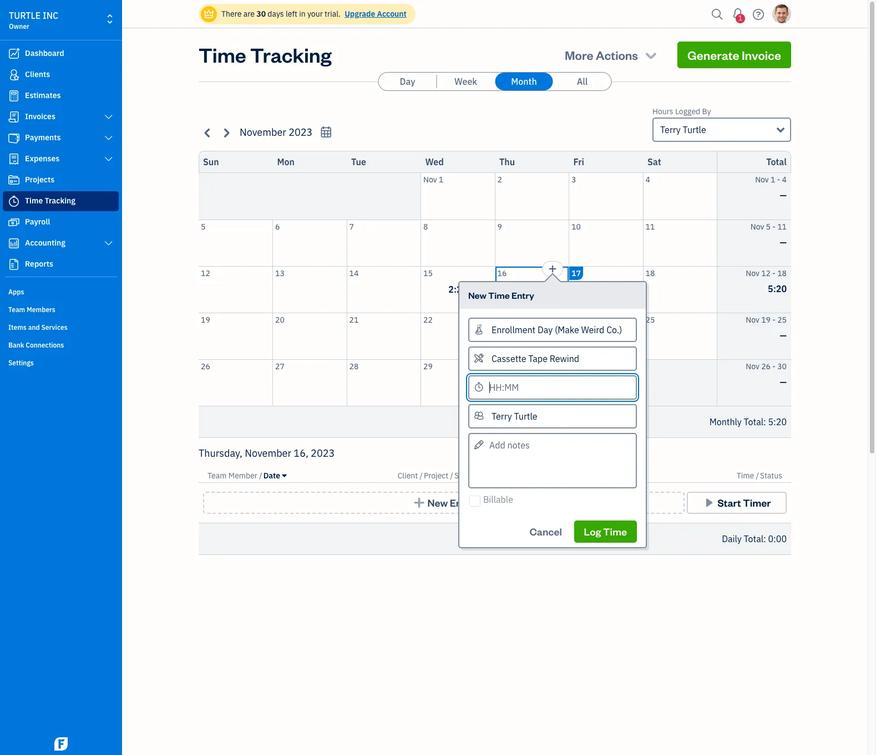 Task type: describe. For each thing, give the bounding box(es) containing it.
settings link
[[3, 355, 119, 371]]

thursday,
[[199, 447, 242, 460]]

19 button
[[199, 313, 272, 359]]

17
[[572, 268, 581, 278]]

nov for nov 12 - 18 5:20
[[746, 268, 760, 278]]

expense image
[[7, 154, 21, 165]]

entry inside 'button'
[[450, 497, 475, 509]]

more
[[565, 47, 593, 63]]

sat
[[648, 156, 661, 168]]

team for team member /
[[208, 471, 227, 481]]

23
[[497, 315, 507, 325]]

1 horizontal spatial tracking
[[250, 42, 332, 68]]

status link
[[760, 471, 782, 481]]

19 inside nov 19 - 25 —
[[761, 315, 771, 325]]

Add a service text field
[[469, 348, 636, 370]]

time down the "16"
[[488, 289, 510, 301]]

new time entry
[[468, 289, 534, 301]]

reports
[[25, 259, 53, 269]]

2 / from the left
[[420, 471, 423, 481]]

terry
[[660, 124, 681, 135]]

monthly total : 5:20
[[710, 417, 787, 428]]

0 vertical spatial november
[[240, 126, 286, 139]]

freshbooks image
[[52, 738, 70, 751]]

Add a team member text field
[[469, 405, 636, 428]]

— for nov 19 - 25 —
[[780, 330, 787, 341]]

there are 30 days left in your trial. upgrade account
[[221, 9, 407, 19]]

go to help image
[[750, 6, 767, 22]]

1 vertical spatial 2023
[[311, 447, 335, 460]]

15
[[423, 268, 433, 278]]

22 button
[[421, 313, 495, 359]]

log time
[[584, 526, 627, 538]]

your
[[307, 9, 323, 19]]

8
[[423, 222, 428, 232]]

30 inside 30 button
[[497, 362, 507, 372]]

chevrondown image
[[643, 47, 659, 63]]

nov for nov 5 - 11 —
[[751, 222, 764, 232]]

2:20
[[449, 284, 467, 295]]

log
[[584, 526, 601, 538]]

22
[[423, 315, 433, 325]]

9 button
[[495, 220, 569, 266]]

nov 19 - 25 —
[[746, 315, 787, 341]]

1 inside dropdown button
[[738, 14, 742, 22]]

16
[[497, 268, 507, 278]]

13
[[275, 268, 285, 278]]

inc
[[43, 10, 58, 21]]

6 button
[[273, 220, 347, 266]]

bank connections link
[[3, 337, 119, 353]]

2 5:20 from the top
[[768, 417, 787, 428]]

hours logged by
[[653, 107, 711, 117]]

service
[[454, 471, 480, 481]]

29 button
[[421, 360, 495, 406]]

14 button
[[347, 267, 421, 313]]

16 button
[[495, 267, 569, 313]]

clients link
[[3, 65, 119, 85]]

cancel button
[[520, 521, 572, 543]]

nov for nov 1
[[423, 175, 437, 185]]

- for nov 26 - 30 —
[[773, 362, 776, 372]]

fri
[[573, 156, 584, 168]]

client / project / service
[[398, 471, 480, 481]]

nov 1
[[423, 175, 443, 185]]

payments
[[25, 133, 61, 143]]

1 for nov 1 - 4 —
[[771, 175, 775, 185]]

estimate image
[[7, 90, 21, 102]]

26 inside nov 26 - 30 —
[[761, 362, 771, 372]]

29
[[423, 362, 433, 372]]

sun
[[203, 156, 219, 168]]

tracking inside main element
[[45, 196, 75, 206]]

upgrade account link
[[342, 9, 407, 19]]

3
[[572, 175, 576, 185]]

chart image
[[7, 238, 21, 249]]

day link
[[379, 73, 436, 90]]

21 button
[[347, 313, 421, 359]]

8 button
[[421, 220, 495, 266]]

20
[[275, 315, 285, 325]]

dashboard link
[[3, 44, 119, 64]]

9
[[497, 222, 502, 232]]

items and services
[[8, 324, 68, 332]]

Add notes text field
[[468, 433, 637, 489]]

invoices
[[25, 112, 55, 122]]

4 button
[[643, 173, 717, 219]]

new for new time entry
[[468, 289, 487, 301]]

invoice
[[742, 47, 781, 63]]

next month image
[[220, 126, 233, 139]]

team members link
[[3, 301, 119, 318]]

projects link
[[3, 170, 119, 190]]

client
[[398, 471, 418, 481]]

3 button
[[569, 173, 643, 219]]

new entry button
[[203, 492, 685, 514]]

accounting
[[25, 238, 65, 248]]

settings
[[8, 359, 34, 367]]

23 button
[[495, 313, 569, 359]]

wed
[[425, 156, 444, 168]]

- for nov 5 - 11 —
[[773, 222, 776, 232]]

new for new entry
[[428, 497, 448, 509]]

search image
[[709, 6, 726, 22]]

team member /
[[208, 471, 262, 481]]

expenses
[[25, 154, 60, 164]]

accounting link
[[3, 234, 119, 254]]

11 button
[[643, 220, 717, 266]]

- for nov 19 - 25 —
[[773, 315, 776, 325]]

time link
[[737, 471, 756, 481]]

terry turtle
[[660, 124, 706, 135]]

caretdown image
[[282, 472, 287, 481]]

4 inside nov 1 - 4 —
[[782, 175, 787, 185]]

total for daily total
[[744, 534, 764, 545]]

turtle
[[683, 124, 706, 135]]

left
[[286, 9, 297, 19]]

26 button
[[199, 360, 272, 406]]

Add a client or project text field
[[469, 319, 636, 341]]

money image
[[7, 217, 21, 228]]

plus image
[[413, 498, 426, 509]]

payments link
[[3, 128, 119, 148]]

2
[[497, 175, 502, 185]]

25 inside nov 19 - 25 —
[[778, 315, 787, 325]]

crown image
[[203, 8, 215, 20]]

27 button
[[273, 360, 347, 406]]

and
[[28, 324, 40, 332]]

nov for nov 1 - 4 —
[[755, 175, 769, 185]]

days
[[268, 9, 284, 19]]

Duration text field
[[468, 375, 637, 400]]

30 inside nov 26 - 30 —
[[778, 362, 787, 372]]

project link
[[424, 471, 450, 481]]

16,
[[294, 447, 308, 460]]

month link
[[495, 73, 553, 90]]

invoices link
[[3, 107, 119, 127]]



Task type: locate. For each thing, give the bounding box(es) containing it.
add a time entry image
[[548, 262, 557, 276]]

2023 right 16,
[[311, 447, 335, 460]]

1 25 from the left
[[646, 315, 655, 325]]

chevron large down image
[[104, 155, 114, 164], [104, 239, 114, 248]]

chevron large down image down the "estimates" link
[[104, 113, 114, 122]]

team inside team members link
[[8, 306, 25, 314]]

7
[[349, 222, 354, 232]]

0 horizontal spatial 19
[[201, 315, 210, 325]]

: for monthly total
[[764, 417, 766, 428]]

project image
[[7, 175, 21, 186]]

thu
[[499, 156, 515, 168]]

chevron large down image
[[104, 113, 114, 122], [104, 134, 114, 143]]

day
[[400, 76, 415, 87]]

nov inside nov 12 - 18 5:20
[[746, 268, 760, 278]]

total for monthly total
[[744, 417, 764, 428]]

bank connections
[[8, 341, 64, 350]]

0 horizontal spatial new
[[428, 497, 448, 509]]

chevron large down image for accounting
[[104, 239, 114, 248]]

items
[[8, 324, 27, 332]]

4 / from the left
[[756, 471, 759, 481]]

chevron large down image down invoices link
[[104, 134, 114, 143]]

2023
[[289, 126, 313, 139], [311, 447, 335, 460]]

1 vertical spatial entry
[[450, 497, 475, 509]]

time inside log time button
[[603, 526, 627, 538]]

0 vertical spatial entry
[[512, 289, 534, 301]]

members
[[27, 306, 55, 314]]

12 down 5 button
[[201, 268, 210, 278]]

— for nov 26 - 30 —
[[780, 377, 787, 388]]

mon
[[277, 156, 295, 168]]

date
[[263, 471, 280, 481]]

1 horizontal spatial 26
[[761, 362, 771, 372]]

2 12 from the left
[[761, 268, 771, 278]]

time right timer icon at the top left of the page
[[25, 196, 43, 206]]

5 inside nov 5 - 11 —
[[766, 222, 771, 232]]

1 / from the left
[[259, 471, 262, 481]]

5:20
[[768, 283, 787, 294], [768, 417, 787, 428]]

5:20 down nov 26 - 30 —
[[768, 417, 787, 428]]

0 vertical spatial 2023
[[289, 126, 313, 139]]

24
[[572, 315, 581, 325]]

1 : from the top
[[764, 417, 766, 428]]

chevron large down image for expenses
[[104, 155, 114, 164]]

1 vertical spatial team
[[208, 471, 227, 481]]

chevron large down image up the projects link
[[104, 155, 114, 164]]

choose a date image
[[320, 126, 333, 139]]

0 vertical spatial :
[[764, 417, 766, 428]]

total up nov 1 - 4 —
[[766, 156, 787, 168]]

— inside nov 5 - 11 —
[[780, 237, 787, 248]]

new inside 'button'
[[428, 497, 448, 509]]

time tracking inside main element
[[25, 196, 75, 206]]

november up date
[[245, 447, 291, 460]]

0 vertical spatial new
[[468, 289, 487, 301]]

0 vertical spatial team
[[8, 306, 25, 314]]

0 vertical spatial tracking
[[250, 42, 332, 68]]

tue
[[351, 156, 366, 168]]

1 vertical spatial tracking
[[45, 196, 75, 206]]

0 horizontal spatial 1
[[439, 175, 443, 185]]

report image
[[7, 259, 21, 270]]

5:20 inside nov 12 - 18 5:20
[[768, 283, 787, 294]]

— up nov 12 - 18 5:20 at right top
[[780, 237, 787, 248]]

19 inside button
[[201, 315, 210, 325]]

nov down wed
[[423, 175, 437, 185]]

1 vertical spatial chevron large down image
[[104, 134, 114, 143]]

4 inside button
[[646, 175, 650, 185]]

1 inside nov 1 - 4 —
[[771, 175, 775, 185]]

time tracking down the projects link
[[25, 196, 75, 206]]

1 horizontal spatial 12
[[761, 268, 771, 278]]

2 — from the top
[[780, 237, 787, 248]]

client image
[[7, 69, 21, 80]]

25 down "18" button
[[646, 315, 655, 325]]

1 inside button
[[439, 175, 443, 185]]

logged
[[675, 107, 700, 117]]

19 down nov 12 - 18 5:20 at right top
[[761, 315, 771, 325]]

1 4 from the left
[[646, 175, 650, 185]]

1 11 from the left
[[646, 222, 655, 232]]

chevron large down image inside accounting link
[[104, 239, 114, 248]]

2 horizontal spatial 30
[[778, 362, 787, 372]]

nov down nov 12 - 18 5:20 at right top
[[746, 315, 760, 325]]

27
[[275, 362, 285, 372]]

1 horizontal spatial entry
[[512, 289, 534, 301]]

0 horizontal spatial 11
[[646, 222, 655, 232]]

account
[[377, 9, 407, 19]]

- inside nov 5 - 11 —
[[773, 222, 776, 232]]

11 down 4 button
[[646, 222, 655, 232]]

invoice image
[[7, 112, 21, 123]]

clients
[[25, 69, 50, 79]]

2 19 from the left
[[761, 315, 771, 325]]

nov up nov 5 - 11 —
[[755, 175, 769, 185]]

log time button
[[574, 521, 637, 543]]

2 horizontal spatial 1
[[771, 175, 775, 185]]

1 vertical spatial november
[[245, 447, 291, 460]]

1 for nov 1
[[439, 175, 443, 185]]

daily
[[722, 534, 742, 545]]

0 vertical spatial chevron large down image
[[104, 155, 114, 164]]

3:00
[[597, 284, 615, 295]]

new entry
[[428, 497, 475, 509]]

by
[[702, 107, 711, 117]]

18
[[646, 268, 655, 278], [778, 268, 787, 278]]

play image
[[703, 498, 716, 509]]

2 25 from the left
[[778, 315, 787, 325]]

25 down nov 12 - 18 5:20 at right top
[[778, 315, 787, 325]]

1 18 from the left
[[646, 268, 655, 278]]

start
[[718, 497, 741, 509]]

1 horizontal spatial new
[[468, 289, 487, 301]]

: right "monthly" on the right of the page
[[764, 417, 766, 428]]

timer image
[[7, 196, 21, 207]]

/ left the service
[[450, 471, 453, 481]]

time down there
[[199, 42, 246, 68]]

11 inside nov 5 - 11 —
[[778, 222, 787, 232]]

1 5:20 from the top
[[768, 283, 787, 294]]

more actions button
[[555, 42, 669, 68]]

— up nov 5 - 11 —
[[780, 190, 787, 201]]

/ right the client
[[420, 471, 423, 481]]

nov inside button
[[423, 175, 437, 185]]

1 vertical spatial new
[[428, 497, 448, 509]]

in
[[299, 9, 306, 19]]

3 — from the top
[[780, 330, 787, 341]]

1 vertical spatial chevron large down image
[[104, 239, 114, 248]]

0 vertical spatial total
[[766, 156, 787, 168]]

generate
[[688, 47, 739, 63]]

-
[[777, 175, 780, 185], [773, 222, 776, 232], [773, 268, 776, 278], [773, 315, 776, 325], [773, 362, 776, 372]]

1 down wed
[[439, 175, 443, 185]]

2023 left choose a date image
[[289, 126, 313, 139]]

dashboard
[[25, 48, 64, 58]]

nov for nov 26 - 30 —
[[746, 362, 760, 372]]

— inside nov 19 - 25 —
[[780, 330, 787, 341]]

estimates link
[[3, 86, 119, 106]]

18 inside button
[[646, 268, 655, 278]]

time left status link
[[737, 471, 754, 481]]

12
[[201, 268, 210, 278], [761, 268, 771, 278]]

nov inside nov 19 - 25 —
[[746, 315, 760, 325]]

6
[[275, 222, 280, 232]]

0 horizontal spatial time tracking
[[25, 196, 75, 206]]

all link
[[554, 73, 611, 90]]

30 down nov 19 - 25 —
[[778, 362, 787, 372]]

team for team members
[[8, 306, 25, 314]]

1 horizontal spatial team
[[208, 471, 227, 481]]

team members
[[8, 306, 55, 314]]

25 inside 'button'
[[646, 315, 655, 325]]

/ left date
[[259, 471, 262, 481]]

24 button
[[569, 313, 643, 359]]

- for nov 12 - 18 5:20
[[773, 268, 776, 278]]

november right next month icon
[[240, 126, 286, 139]]

0 vertical spatial 5:20
[[768, 283, 787, 294]]

1 horizontal spatial 25
[[778, 315, 787, 325]]

2 26 from the left
[[761, 362, 771, 372]]

1 vertical spatial time tracking
[[25, 196, 75, 206]]

2 chevron large down image from the top
[[104, 239, 114, 248]]

nov inside nov 5 - 11 —
[[751, 222, 764, 232]]

18 inside nov 12 - 18 5:20
[[778, 268, 787, 278]]

total
[[766, 156, 787, 168], [744, 417, 764, 428], [744, 534, 764, 545]]

nov down nov 5 - 11 —
[[746, 268, 760, 278]]

18 down 11 "button"
[[646, 268, 655, 278]]

0 horizontal spatial tracking
[[45, 196, 75, 206]]

thursday, november 16, 2023
[[199, 447, 335, 460]]

11 down nov 1 - 4 —
[[778, 222, 787, 232]]

nov down nov 1 - 4 —
[[751, 222, 764, 232]]

2 : from the top
[[764, 534, 766, 545]]

0 vertical spatial chevron large down image
[[104, 113, 114, 122]]

1 horizontal spatial 19
[[761, 315, 771, 325]]

1 horizontal spatial 1
[[738, 14, 742, 22]]

0 horizontal spatial 4
[[646, 175, 650, 185]]

3 / from the left
[[450, 471, 453, 481]]

12 down nov 5 - 11 —
[[761, 268, 771, 278]]

2 vertical spatial total
[[744, 534, 764, 545]]

tracking down left
[[250, 42, 332, 68]]

nov 12 - 18 5:20
[[746, 268, 787, 294]]

1 horizontal spatial 11
[[778, 222, 787, 232]]

19
[[201, 315, 210, 325], [761, 315, 771, 325]]

1 chevron large down image from the top
[[104, 113, 114, 122]]

30 right are
[[257, 9, 266, 19]]

10
[[572, 222, 581, 232]]

november 2023
[[240, 126, 313, 139]]

dashboard image
[[7, 48, 21, 59]]

expenses link
[[3, 149, 119, 169]]

— for nov 1 - 4 —
[[780, 190, 787, 201]]

5 button
[[199, 220, 272, 266]]

1 up nov 5 - 11 —
[[771, 175, 775, 185]]

payment image
[[7, 133, 21, 144]]

apps
[[8, 288, 24, 296]]

1 vertical spatial 5:20
[[768, 417, 787, 428]]

reports link
[[3, 255, 119, 275]]

0 vertical spatial time tracking
[[199, 42, 332, 68]]

11 inside "button"
[[646, 222, 655, 232]]

- inside nov 1 - 4 —
[[777, 175, 780, 185]]

there
[[221, 9, 242, 19]]

— inside nov 26 - 30 —
[[780, 377, 787, 388]]

nov inside nov 26 - 30 —
[[746, 362, 760, 372]]

- inside nov 19 - 25 —
[[773, 315, 776, 325]]

nov 5 - 11 —
[[751, 222, 787, 248]]

apps link
[[3, 284, 119, 300]]

tracking down the projects link
[[45, 196, 75, 206]]

0 horizontal spatial 12
[[201, 268, 210, 278]]

nov down nov 19 - 25 —
[[746, 362, 760, 372]]

chevron large down image down payroll link
[[104, 239, 114, 248]]

time tracking
[[199, 42, 332, 68], [25, 196, 75, 206]]

nov inside nov 1 - 4 —
[[755, 175, 769, 185]]

time inside time tracking link
[[25, 196, 43, 206]]

date link
[[263, 471, 287, 481]]

12 inside nov 12 - 18 5:20
[[761, 268, 771, 278]]

2 5 from the left
[[766, 222, 771, 232]]

new right the 2:20
[[468, 289, 487, 301]]

0 horizontal spatial 18
[[646, 268, 655, 278]]

14
[[349, 268, 359, 278]]

new right plus icon
[[428, 497, 448, 509]]

26 down 19 button
[[201, 362, 210, 372]]

2 chevron large down image from the top
[[104, 134, 114, 143]]

1 chevron large down image from the top
[[104, 155, 114, 164]]

main element
[[0, 0, 150, 756]]

1 left go to help "image"
[[738, 14, 742, 22]]

total right "monthly" on the right of the page
[[744, 417, 764, 428]]

5 inside button
[[201, 222, 206, 232]]

services
[[41, 324, 68, 332]]

trial.
[[325, 9, 341, 19]]

— inside nov 1 - 4 —
[[780, 190, 787, 201]]

20 button
[[273, 313, 347, 359]]

2 4 from the left
[[782, 175, 787, 185]]

total right daily
[[744, 534, 764, 545]]

nov 1 - 4 —
[[755, 175, 787, 201]]

30 down 23 button
[[497, 362, 507, 372]]

monthly
[[710, 417, 742, 428]]

time tracking down days
[[199, 42, 332, 68]]

- inside nov 26 - 30 —
[[773, 362, 776, 372]]

26 inside button
[[201, 362, 210, 372]]

payroll
[[25, 217, 50, 227]]

daily total : 0:00
[[722, 534, 787, 545]]

0 horizontal spatial 30
[[257, 9, 266, 19]]

1 horizontal spatial 5
[[766, 222, 771, 232]]

- for nov 1 - 4 —
[[777, 175, 780, 185]]

—
[[780, 190, 787, 201], [780, 237, 787, 248], [780, 330, 787, 341], [780, 377, 787, 388]]

5:20 up nov 19 - 25 —
[[768, 283, 787, 294]]

0:00
[[768, 534, 787, 545]]

previous month image
[[201, 126, 214, 139]]

19 down 12 button
[[201, 315, 210, 325]]

connections
[[26, 341, 64, 350]]

service link
[[454, 471, 482, 481]]

team down apps
[[8, 306, 25, 314]]

generate invoice button
[[678, 42, 791, 68]]

member
[[228, 471, 257, 481]]

time right log
[[603, 526, 627, 538]]

week
[[454, 76, 477, 87]]

1 horizontal spatial time tracking
[[199, 42, 332, 68]]

18 down nov 5 - 11 —
[[778, 268, 787, 278]]

0 horizontal spatial team
[[8, 306, 25, 314]]

26 down nov 19 - 25 —
[[761, 362, 771, 372]]

payroll link
[[3, 213, 119, 233]]

1 5 from the left
[[201, 222, 206, 232]]

1 — from the top
[[780, 190, 787, 201]]

items and services link
[[3, 319, 119, 336]]

time
[[199, 42, 246, 68], [25, 196, 43, 206], [488, 289, 510, 301], [737, 471, 754, 481], [603, 526, 627, 538]]

1 vertical spatial total
[[744, 417, 764, 428]]

- inside nov 12 - 18 5:20
[[773, 268, 776, 278]]

1 horizontal spatial 18
[[778, 268, 787, 278]]

1 26 from the left
[[201, 362, 210, 372]]

0 horizontal spatial entry
[[450, 497, 475, 509]]

team down thursday,
[[208, 471, 227, 481]]

12 inside button
[[201, 268, 210, 278]]

1 horizontal spatial 4
[[782, 175, 787, 185]]

0 horizontal spatial 5
[[201, 222, 206, 232]]

1 19 from the left
[[201, 315, 210, 325]]

2 18 from the left
[[778, 268, 787, 278]]

1 vertical spatial :
[[764, 534, 766, 545]]

chevron large down image for invoices
[[104, 113, 114, 122]]

— up monthly total : 5:20
[[780, 377, 787, 388]]

4 — from the top
[[780, 377, 787, 388]]

1 12 from the left
[[201, 268, 210, 278]]

terry turtle button
[[653, 118, 791, 142]]

2 11 from the left
[[778, 222, 787, 232]]

chevron large down image inside payments link
[[104, 134, 114, 143]]

: left 0:00
[[764, 534, 766, 545]]

0 horizontal spatial 25
[[646, 315, 655, 325]]

30
[[257, 9, 266, 19], [497, 362, 507, 372], [778, 362, 787, 372]]

nov for nov 19 - 25 —
[[746, 315, 760, 325]]

1 horizontal spatial 30
[[497, 362, 507, 372]]

0 horizontal spatial 26
[[201, 362, 210, 372]]

/ left status link
[[756, 471, 759, 481]]

: for daily total
[[764, 534, 766, 545]]

start timer button
[[687, 492, 787, 514]]

chevron large down image for payments
[[104, 134, 114, 143]]

28
[[349, 362, 359, 372]]

:
[[764, 417, 766, 428], [764, 534, 766, 545]]

— for nov 5 - 11 —
[[780, 237, 787, 248]]

— up nov 26 - 30 —
[[780, 330, 787, 341]]



Task type: vqa. For each thing, say whether or not it's contained in the screenshot.
"FreshBooks" ICON
yes



